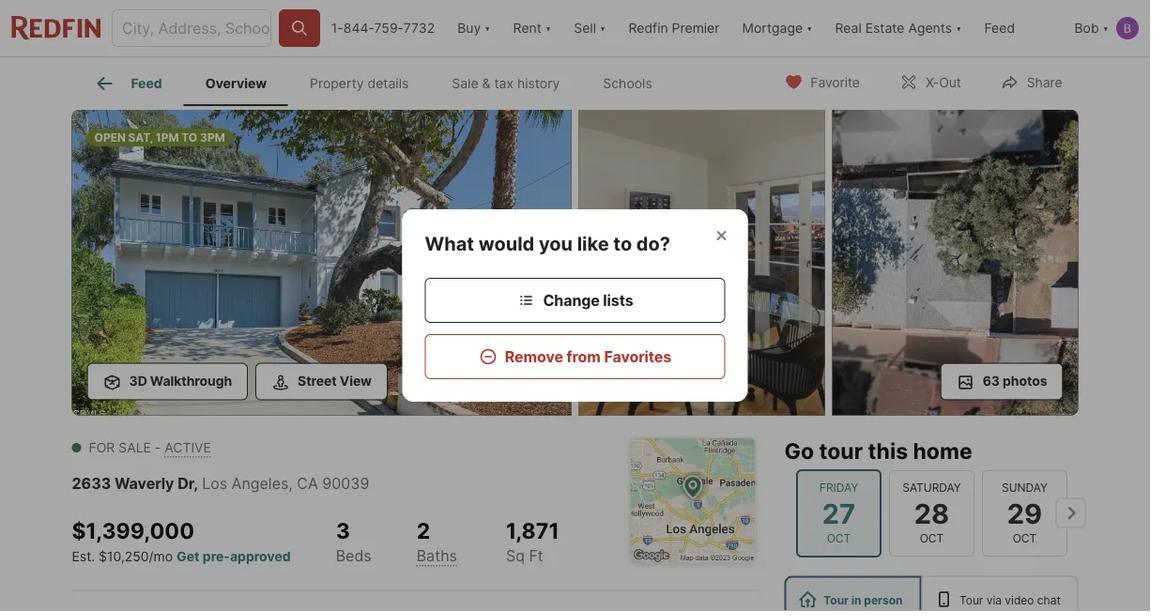 Task type: describe. For each thing, give the bounding box(es) containing it.
this
[[868, 438, 908, 464]]

x-
[[926, 75, 939, 91]]

property details tab
[[288, 61, 430, 106]]

out
[[939, 75, 962, 91]]

go
[[785, 438, 814, 464]]

$1,399,000
[[72, 518, 194, 544]]

saturday
[[902, 481, 961, 494]]

what would you like to do? element
[[425, 209, 693, 255]]

go tour this home
[[785, 438, 973, 464]]

property details
[[310, 75, 409, 91]]

what would you like to do?
[[425, 232, 671, 255]]

1,871 sq ft
[[506, 518, 560, 565]]

tour in person
[[824, 594, 903, 607]]

3 beds
[[336, 518, 372, 565]]

sale
[[119, 440, 151, 456]]

1 , from the left
[[194, 475, 198, 493]]

view
[[340, 373, 372, 389]]

via
[[987, 594, 1002, 607]]

friday 27 oct
[[819, 481, 858, 545]]

1-844-759-7732 link
[[331, 20, 435, 36]]

open sat, 1pm to 3pm
[[94, 131, 225, 144]]

1pm
[[156, 131, 179, 144]]

sq
[[506, 547, 525, 565]]

redfin
[[629, 20, 668, 36]]

chat
[[1038, 594, 1061, 607]]

user photo image
[[1117, 17, 1139, 39]]

1-
[[331, 20, 344, 36]]

waverly
[[115, 475, 174, 493]]

favorite button
[[769, 62, 876, 101]]

favorite
[[811, 75, 860, 91]]

ca
[[297, 475, 318, 493]]

x-out button
[[884, 62, 978, 101]]

details
[[368, 75, 409, 91]]

tour
[[819, 438, 863, 464]]

street view button
[[256, 363, 388, 401]]

what would you like to do? dialog
[[402, 209, 748, 402]]

friday
[[819, 481, 858, 494]]

open sat, 1pm to 3pm link
[[72, 110, 572, 419]]

share
[[1027, 75, 1063, 91]]

2633 waverly dr , los angeles , ca 90039
[[72, 475, 370, 493]]

submit search image
[[290, 19, 309, 38]]

from
[[567, 348, 601, 366]]

-
[[155, 440, 161, 456]]

premier
[[672, 20, 720, 36]]

baths link
[[417, 547, 457, 565]]

get pre-approved link
[[177, 549, 291, 565]]

tour for tour via video chat
[[960, 594, 984, 607]]

1,871
[[506, 518, 560, 544]]

27
[[822, 497, 855, 529]]

share button
[[985, 62, 1079, 101]]

/mo
[[149, 549, 173, 565]]

sat,
[[128, 131, 153, 144]]

3d walkthrough
[[129, 373, 232, 389]]

for
[[89, 440, 115, 456]]

3d
[[129, 373, 147, 389]]

29
[[1007, 497, 1042, 529]]

next image
[[1056, 498, 1086, 528]]

sale & tax history tab
[[430, 61, 582, 106]]

active
[[165, 440, 211, 456]]

feed link
[[93, 72, 162, 95]]

844-
[[344, 20, 374, 36]]

redfin premier
[[629, 20, 720, 36]]

los
[[202, 475, 227, 493]]

change lists
[[543, 291, 634, 309]]

to
[[181, 131, 197, 144]]

overview tab
[[184, 61, 288, 106]]

open
[[94, 131, 126, 144]]

2 2633 waverly dr, los angeles, ca 90039 image from the left
[[579, 110, 825, 416]]

tab list containing feed
[[72, 57, 689, 106]]

pre-
[[203, 549, 230, 565]]

photos
[[1003, 373, 1048, 389]]

3pm
[[200, 131, 225, 144]]

7732
[[404, 20, 435, 36]]

baths
[[417, 547, 457, 565]]

what
[[425, 232, 474, 255]]

lists
[[603, 291, 634, 309]]

1-844-759-7732
[[331, 20, 435, 36]]

sale & tax history
[[452, 75, 560, 91]]

feed inside button
[[985, 20, 1015, 36]]



Task type: locate. For each thing, give the bounding box(es) containing it.
remove
[[505, 348, 563, 366]]

map entry image
[[631, 438, 756, 563]]

property
[[310, 75, 364, 91]]

remove from favorites
[[505, 348, 672, 366]]

tour via video chat option
[[922, 576, 1079, 611]]

oct for 28
[[920, 532, 944, 545]]

1 oct from the left
[[827, 532, 851, 545]]

est.
[[72, 549, 95, 565]]

3
[[336, 518, 350, 544]]

street view
[[298, 373, 372, 389]]

2 horizontal spatial oct
[[1013, 532, 1037, 545]]

oct down 27
[[827, 532, 851, 545]]

active link
[[165, 440, 211, 456]]

$10,250
[[99, 549, 149, 565]]

1 2633 waverly dr, los angeles, ca 90039 image from the left
[[72, 110, 572, 416]]

approved
[[230, 549, 291, 565]]

63
[[983, 373, 1000, 389]]

x-out
[[926, 75, 962, 91]]

2
[[417, 518, 430, 544]]

2 , from the left
[[289, 475, 293, 493]]

redfin premier button
[[617, 0, 731, 56]]

1 horizontal spatial oct
[[920, 532, 944, 545]]

remove from favorites button
[[425, 334, 726, 379]]

home
[[913, 438, 973, 464]]

2 oct from the left
[[920, 532, 944, 545]]

favorites
[[604, 348, 672, 366]]

0 horizontal spatial 2633 waverly dr, los angeles, ca 90039 image
[[72, 110, 572, 416]]

person
[[864, 594, 903, 607]]

feed up sat, at the top left of page
[[131, 75, 162, 91]]

tour
[[824, 594, 849, 607], [960, 594, 984, 607]]

oct for 29
[[1013, 532, 1037, 545]]

feed button
[[973, 0, 1064, 56]]

feed
[[985, 20, 1015, 36], [131, 75, 162, 91]]

list box
[[785, 576, 1079, 611]]

do?
[[637, 232, 671, 255]]

history
[[517, 75, 560, 91]]

sale
[[452, 75, 479, 91]]

schools tab
[[582, 61, 674, 106]]

759-
[[374, 20, 404, 36]]

0 horizontal spatial tour
[[824, 594, 849, 607]]

2633
[[72, 475, 111, 493]]

0 vertical spatial feed
[[985, 20, 1015, 36]]

1 horizontal spatial feed
[[985, 20, 1015, 36]]

2 horizontal spatial 2633 waverly dr, los angeles, ca 90039 image
[[833, 110, 1079, 416]]

tab list
[[72, 57, 689, 106]]

, left ca
[[289, 475, 293, 493]]

overview
[[205, 75, 267, 91]]

to
[[614, 232, 632, 255]]

beds
[[336, 547, 372, 565]]

0 horizontal spatial oct
[[827, 532, 851, 545]]

oct for 27
[[827, 532, 851, 545]]

90039
[[322, 475, 370, 493]]

change
[[543, 291, 600, 309]]

3d walkthrough button
[[87, 363, 248, 401]]

oct inside sunday 29 oct
[[1013, 532, 1037, 545]]

2 tour from the left
[[960, 594, 984, 607]]

tour in person option
[[785, 576, 922, 611]]

in
[[852, 594, 862, 607]]

63 photos
[[983, 373, 1048, 389]]

,
[[194, 475, 198, 493], [289, 475, 293, 493]]

1 vertical spatial feed
[[131, 75, 162, 91]]

saturday 28 oct
[[902, 481, 961, 545]]

tax
[[494, 75, 514, 91]]

None button
[[796, 469, 881, 557], [889, 470, 974, 557], [982, 470, 1067, 557], [796, 469, 881, 557], [889, 470, 974, 557], [982, 470, 1067, 557]]

0 horizontal spatial feed
[[131, 75, 162, 91]]

oct
[[827, 532, 851, 545], [920, 532, 944, 545], [1013, 532, 1037, 545]]

sunday
[[1002, 481, 1048, 494]]

like
[[577, 232, 609, 255]]

, left the los on the left bottom of the page
[[194, 475, 198, 493]]

0 horizontal spatial ,
[[194, 475, 198, 493]]

28
[[914, 497, 949, 529]]

1 horizontal spatial ,
[[289, 475, 293, 493]]

oct inside friday 27 oct
[[827, 532, 851, 545]]

would
[[479, 232, 535, 255]]

street
[[298, 373, 337, 389]]

ft
[[529, 547, 543, 565]]

1 tour from the left
[[824, 594, 849, 607]]

sunday 29 oct
[[1002, 481, 1048, 545]]

tour left the via
[[960, 594, 984, 607]]

tour left in
[[824, 594, 849, 607]]

tour for tour in person
[[824, 594, 849, 607]]

oct down 28 on the right of page
[[920, 532, 944, 545]]

oct down 29
[[1013, 532, 1037, 545]]

2633 waverly dr, los angeles, ca 90039 image
[[72, 110, 572, 416], [579, 110, 825, 416], [833, 110, 1079, 416]]

for sale - active
[[89, 440, 211, 456]]

get
[[177, 549, 200, 565]]

3 oct from the left
[[1013, 532, 1037, 545]]

feed up share button
[[985, 20, 1015, 36]]

walkthrough
[[150, 373, 232, 389]]

tour via video chat
[[960, 594, 1061, 607]]

1 horizontal spatial 2633 waverly dr, los angeles, ca 90039 image
[[579, 110, 825, 416]]

oct inside saturday 28 oct
[[920, 532, 944, 545]]

2 baths
[[417, 518, 457, 565]]

list box containing tour in person
[[785, 576, 1079, 611]]

video
[[1005, 594, 1035, 607]]

$1,399,000 est. $10,250 /mo get pre-approved
[[72, 518, 291, 565]]

&
[[482, 75, 491, 91]]

City, Address, School, Agent, ZIP search field
[[112, 9, 271, 47]]

change lists button
[[425, 278, 726, 323]]

1 horizontal spatial tour
[[960, 594, 984, 607]]

angeles
[[232, 475, 289, 493]]

dr
[[178, 475, 194, 493]]

3 2633 waverly dr, los angeles, ca 90039 image from the left
[[833, 110, 1079, 416]]



Task type: vqa. For each thing, say whether or not it's contained in the screenshot.
from
yes



